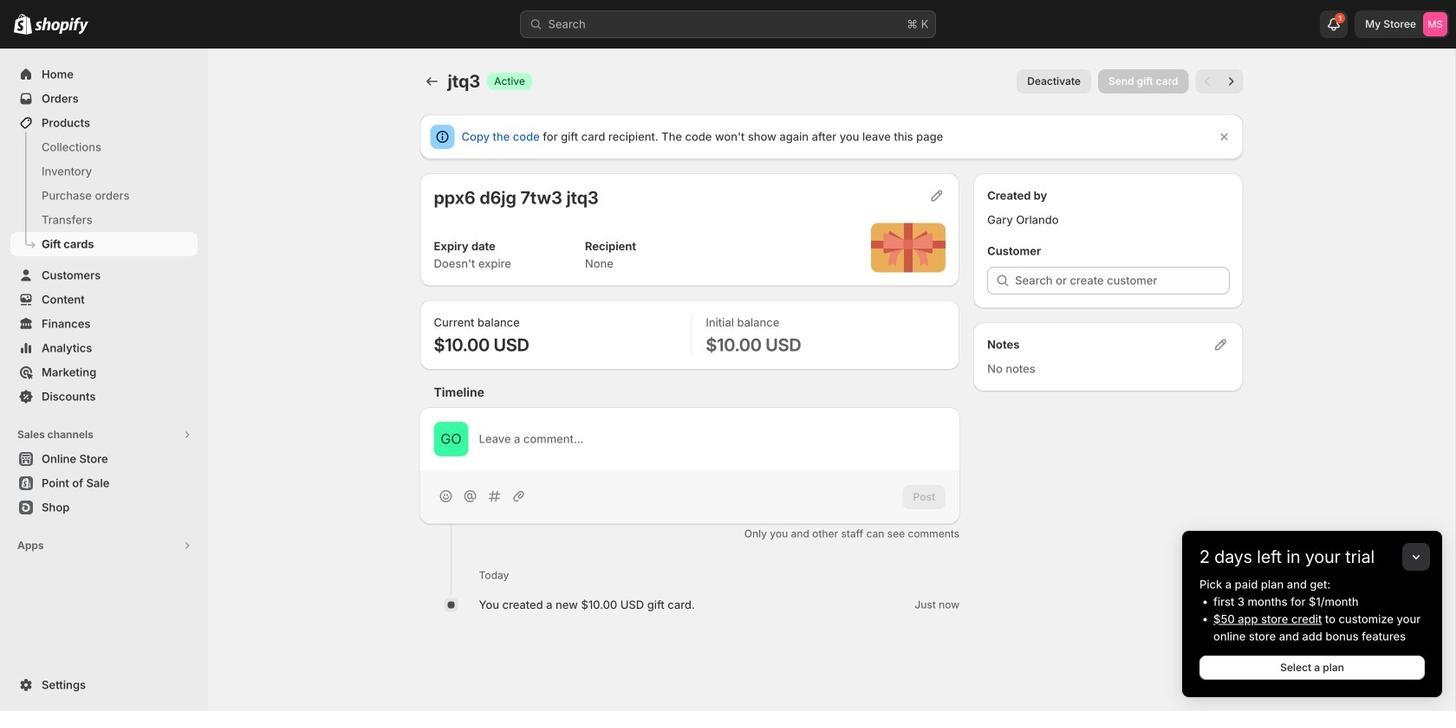 Task type: vqa. For each thing, say whether or not it's contained in the screenshot.
Search collections text box
no



Task type: locate. For each thing, give the bounding box(es) containing it.
shopify image
[[35, 17, 88, 34]]

shopify image
[[14, 14, 32, 34]]

avatar with initials g o image
[[434, 422, 469, 457]]

Search or create customer text field
[[1016, 267, 1230, 295]]



Task type: describe. For each thing, give the bounding box(es) containing it.
Leave a comment... text field
[[479, 431, 946, 448]]

my storee image
[[1424, 12, 1448, 36]]

previous image
[[1200, 73, 1217, 90]]



